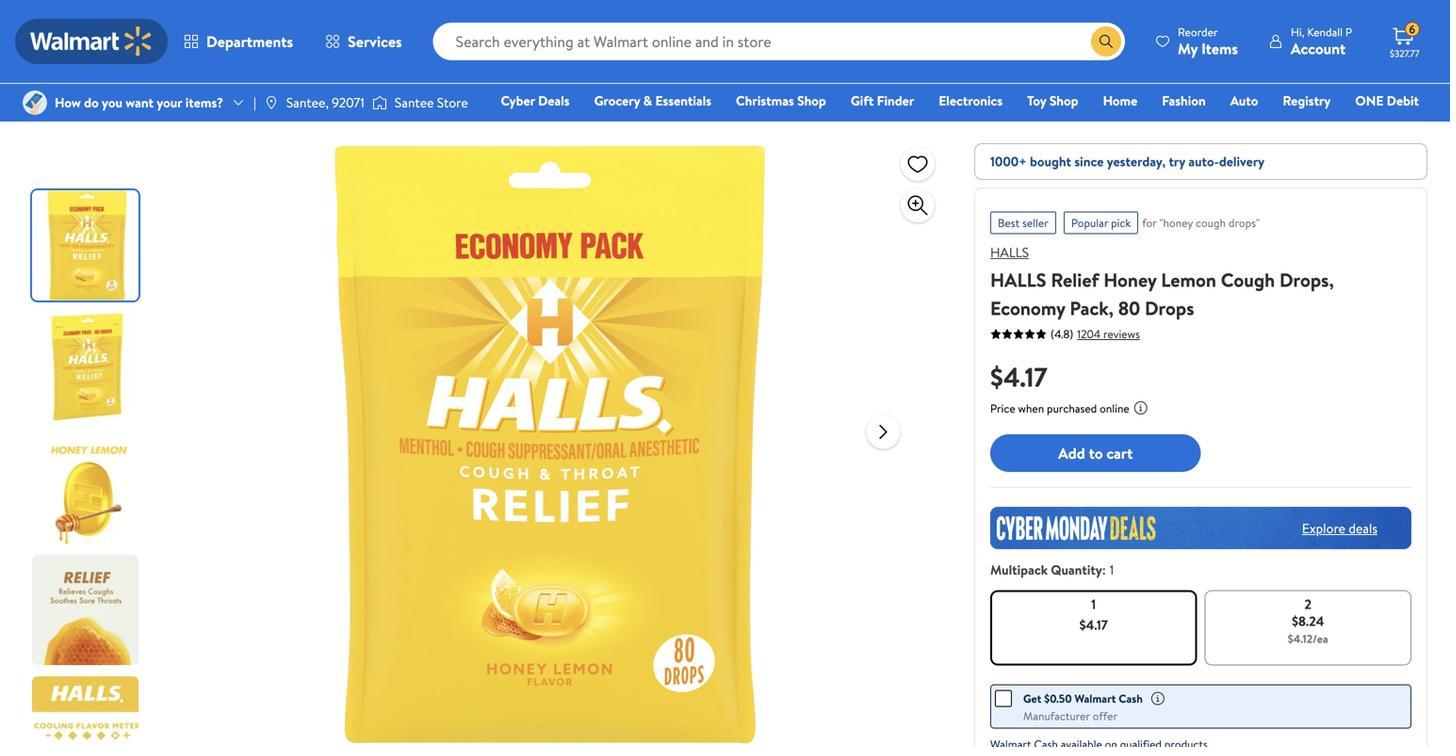 Task type: locate. For each thing, give the bounding box(es) containing it.
fashion link
[[1154, 90, 1214, 111]]

reorder
[[1178, 24, 1218, 40]]

seller
[[1022, 215, 1049, 231]]

halls down best
[[990, 243, 1029, 262]]

1
[[1110, 561, 1114, 579], [1092, 595, 1096, 613]]

2 horizontal spatial cold
[[532, 30, 559, 49]]

0 horizontal spatial $4.17
[[990, 359, 1048, 395]]

registry link
[[1274, 90, 1339, 111]]

halls
[[990, 243, 1029, 262], [990, 267, 1047, 293]]

& right the 'grocery'
[[643, 91, 652, 110]]

essentials
[[655, 91, 712, 110]]

walmart image
[[30, 26, 153, 57]]

1 horizontal spatial cold
[[347, 30, 374, 49]]

and right services
[[418, 30, 439, 49]]

0 horizontal spatial and
[[64, 30, 84, 49]]

1 vertical spatial 1
[[1092, 595, 1096, 613]]

1 vertical spatial halls
[[990, 267, 1047, 293]]

92071
[[332, 93, 365, 112]]

cyber deals link
[[492, 90, 578, 111]]

to
[[1089, 443, 1103, 463]]

 image for santee store
[[372, 93, 387, 112]]

1 / from the left
[[147, 30, 152, 49]]

1 horizontal spatial  image
[[372, 93, 387, 112]]

cold up deals
[[532, 30, 559, 49]]

flu left medicine
[[255, 30, 272, 49]]

auto
[[1230, 91, 1258, 110]]

0 vertical spatial $4.17
[[990, 359, 1048, 395]]

2 $8.24 $4.12/ea
[[1288, 595, 1328, 647]]

1 down quantity
[[1092, 595, 1096, 613]]

cough inside halls halls relief honey lemon cough drops, economy pack, 80 drops
[[1221, 267, 1275, 293]]

0 horizontal spatial 1
[[1092, 595, 1096, 613]]

store
[[437, 93, 468, 112]]

next media item image
[[872, 421, 895, 443]]

(4.8) 1204 reviews
[[1051, 326, 1140, 342]]

0 horizontal spatial /
[[147, 30, 152, 49]]

:
[[1102, 561, 1106, 579]]

cold cough and flu link
[[347, 30, 459, 49]]

one
[[1355, 91, 1384, 110]]

shop right the toy
[[1050, 91, 1079, 110]]

deals
[[1349, 519, 1378, 537]]

0 horizontal spatial cold
[[201, 30, 228, 49]]

services
[[348, 31, 402, 52]]

1 horizontal spatial &
[[643, 91, 652, 110]]

2 / from the left
[[335, 30, 340, 49]]

shop for toy shop
[[1050, 91, 1079, 110]]

 image right |
[[264, 95, 279, 110]]

1204
[[1077, 326, 1101, 342]]

1 right :
[[1110, 561, 1114, 579]]

santee, 92071
[[286, 93, 365, 112]]

shop inside toy shop link
[[1050, 91, 1079, 110]]

1000+
[[990, 152, 1027, 171]]

0 vertical spatial &
[[520, 30, 529, 49]]

add to favorites list, halls relief honey lemon cough drops, economy pack, 80 drops image
[[907, 152, 929, 176]]

and right health
[[64, 30, 84, 49]]

1 horizontal spatial shop
[[1050, 91, 1079, 110]]

kendall
[[1307, 24, 1343, 40]]

shop inside christmas shop link
[[797, 91, 826, 110]]

multipack quantity list
[[987, 587, 1415, 670]]

0 horizontal spatial flu
[[255, 30, 272, 49]]

1 shop from the left
[[797, 91, 826, 110]]

how do you want your items?
[[55, 93, 223, 112]]

1 $4.17
[[1080, 595, 1108, 634]]

best
[[998, 215, 1020, 231]]

explore
[[1302, 519, 1346, 537]]

2 cold from the left
[[347, 30, 374, 49]]

2 halls from the top
[[990, 267, 1047, 293]]

online
[[1100, 401, 1130, 417]]

health and medicine link
[[23, 30, 140, 49]]

halls relief honey lemon cough drops, economy pack, 80 drops - image 1 of 12 image
[[32, 190, 142, 301]]

yesterday,
[[1107, 152, 1166, 171]]

1 vertical spatial &
[[643, 91, 652, 110]]

manufacturer offer
[[1023, 708, 1118, 724]]

1 horizontal spatial /
[[335, 30, 340, 49]]

get $0.50 walmart cash walmart plus, element
[[995, 689, 1143, 708]]

flu
[[255, 30, 272, 49], [442, 30, 459, 49]]

1 and from the left
[[64, 30, 84, 49]]

christmas shop
[[736, 91, 826, 110]]

1204 reviews link
[[1074, 326, 1140, 342]]

0 horizontal spatial  image
[[264, 95, 279, 110]]

cold up items?
[[201, 30, 228, 49]]

flu up store
[[442, 30, 459, 49]]

1 horizontal spatial flu
[[442, 30, 459, 49]]

grocery & essentials
[[594, 91, 712, 110]]

$4.17
[[990, 359, 1048, 395], [1080, 616, 1108, 634]]

1 vertical spatial $4.17
[[1080, 616, 1108, 634]]

&
[[520, 30, 529, 49], [643, 91, 652, 110]]

bought
[[1030, 152, 1071, 171]]

 image
[[23, 90, 47, 115]]

6
[[1409, 21, 1416, 37]]

home link
[[1095, 90, 1146, 111]]

cough & cold link
[[479, 30, 559, 49]]

items
[[1202, 38, 1238, 59]]

2 flu from the left
[[442, 30, 459, 49]]

cold right medicine
[[347, 30, 374, 49]]

do
[[84, 93, 99, 112]]

honey
[[1104, 267, 1157, 293]]

$4.17 down :
[[1080, 616, 1108, 634]]

& up cyber
[[520, 30, 529, 49]]

0 vertical spatial 1
[[1110, 561, 1114, 579]]

shop for christmas shop
[[797, 91, 826, 110]]

cough up your
[[160, 30, 198, 49]]

and left medicine
[[231, 30, 252, 49]]

shop right christmas
[[797, 91, 826, 110]]

want
[[126, 93, 154, 112]]

1 horizontal spatial $4.17
[[1080, 616, 1108, 634]]

purchased
[[1047, 401, 1097, 417]]

economy
[[990, 295, 1065, 321]]

 image right the 92071
[[372, 93, 387, 112]]

registry
[[1283, 91, 1331, 110]]

0 horizontal spatial shop
[[797, 91, 826, 110]]

gift
[[851, 91, 874, 110]]

cyber
[[501, 91, 535, 110]]

try
[[1169, 152, 1185, 171]]

0 vertical spatial halls
[[990, 243, 1029, 262]]

1 cold from the left
[[201, 30, 228, 49]]

halls relief honey lemon cough drops, economy pack, 80 drops - image 2 of 12 image
[[32, 312, 142, 422]]

$4.17 up when on the right bottom
[[990, 359, 1048, 395]]

2 horizontal spatial /
[[467, 30, 472, 49]]

 image
[[372, 93, 387, 112], [264, 95, 279, 110]]

cough
[[160, 30, 198, 49], [377, 30, 415, 49], [479, 30, 517, 49], [1221, 267, 1275, 293]]

auto-
[[1189, 152, 1219, 171]]

cash
[[1119, 691, 1143, 707]]

1 horizontal spatial and
[[231, 30, 252, 49]]

pick
[[1111, 215, 1131, 231]]

p
[[1346, 24, 1352, 40]]

2 horizontal spatial and
[[418, 30, 439, 49]]

reviews
[[1104, 326, 1140, 342]]

halls relief honey lemon cough drops, economy pack, 80 drops - image 3 of 12 image
[[32, 433, 142, 544]]

1000+ bought since yesterday, try auto-delivery
[[990, 152, 1265, 171]]

halls down halls link
[[990, 267, 1047, 293]]

add to cart
[[1058, 443, 1133, 463]]

cough down drops"
[[1221, 267, 1275, 293]]

1 horizontal spatial 1
[[1110, 561, 1114, 579]]

ad disclaimer and feedback for skylinedisplayad image
[[1413, 85, 1428, 100]]

how
[[55, 93, 81, 112]]

2 shop from the left
[[1050, 91, 1079, 110]]



Task type: describe. For each thing, give the bounding box(es) containing it.
price when purchased online
[[990, 401, 1130, 417]]

2 and from the left
[[231, 30, 252, 49]]

drops,
[[1280, 267, 1334, 293]]

cough cold and flu medicine link
[[160, 30, 327, 49]]

Search search field
[[433, 23, 1125, 60]]

for "honey cough drops"
[[1142, 215, 1260, 231]]

debit
[[1387, 91, 1419, 110]]

christmas
[[736, 91, 794, 110]]

drops"
[[1229, 215, 1260, 231]]

cough
[[1196, 215, 1226, 231]]

cyber monday deals image
[[990, 507, 1412, 549]]

show walmart cash details image
[[1151, 691, 1166, 706]]

items?
[[185, 93, 223, 112]]

3 and from the left
[[418, 30, 439, 49]]

& inside grocery & essentials link
[[643, 91, 652, 110]]

toy
[[1027, 91, 1046, 110]]

halls relief honey lemon cough drops, economy pack, 80 drops image
[[248, 143, 851, 746]]

halls relief honey lemon cough drops, economy pack, 80 drops - image 5 of 12 image
[[32, 677, 142, 747]]

since
[[1075, 152, 1104, 171]]

legal information image
[[1133, 401, 1148, 416]]

search icon image
[[1099, 34, 1114, 49]]

health and medicine / cough cold and flu medicine / cold cough and flu / cough & cold
[[23, 30, 559, 49]]

home
[[1103, 91, 1138, 110]]

pack,
[[1070, 295, 1114, 321]]

$4.17 inside "multipack quantity" list
[[1080, 616, 1108, 634]]

services button
[[309, 19, 418, 64]]

one debit walmart+
[[1355, 91, 1419, 136]]

price
[[990, 401, 1016, 417]]

electronics link
[[930, 90, 1011, 111]]

2
[[1305, 595, 1312, 613]]

cough up cyber
[[479, 30, 517, 49]]

quantity
[[1051, 561, 1102, 579]]

add to cart button
[[990, 434, 1201, 472]]

walmart+
[[1363, 118, 1419, 136]]

your
[[157, 93, 182, 112]]

$4.12/ea
[[1288, 631, 1328, 647]]

medicine
[[275, 30, 327, 49]]

multipack
[[990, 561, 1048, 579]]

explore deals
[[1302, 519, 1378, 537]]

halls halls relief honey lemon cough drops, economy pack, 80 drops
[[990, 243, 1334, 321]]

3 cold from the left
[[532, 30, 559, 49]]

3 / from the left
[[467, 30, 472, 49]]

medicine
[[88, 30, 140, 49]]

$8.24
[[1292, 612, 1324, 630]]

1 inside 1 $4.17
[[1092, 595, 1096, 613]]

health
[[23, 30, 61, 49]]

hi,
[[1291, 24, 1305, 40]]

80
[[1118, 295, 1140, 321]]

deals
[[538, 91, 570, 110]]

popular pick
[[1071, 215, 1131, 231]]

cough up santee
[[377, 30, 415, 49]]

gift finder
[[851, 91, 914, 110]]

toy shop
[[1027, 91, 1079, 110]]

santee,
[[286, 93, 329, 112]]

$327.77
[[1390, 47, 1420, 60]]

you
[[102, 93, 122, 112]]

electronics
[[939, 91, 1003, 110]]

halls relief honey lemon cough drops, economy pack, 80 drops - image 4 of 12 image
[[32, 555, 142, 665]]

grocery & essentials link
[[586, 90, 720, 111]]

Walmart Site-Wide search field
[[433, 23, 1125, 60]]

get
[[1023, 691, 1042, 707]]

drops
[[1145, 295, 1194, 321]]

get $0.50 walmart cash
[[1023, 691, 1143, 707]]

when
[[1018, 401, 1044, 417]]

add
[[1058, 443, 1085, 463]]

for
[[1142, 215, 1157, 231]]

sponsored
[[1357, 84, 1409, 100]]

popular
[[1071, 215, 1108, 231]]

one debit link
[[1347, 90, 1428, 111]]

santee store
[[395, 93, 468, 112]]

departments
[[206, 31, 293, 52]]

 image for santee, 92071
[[264, 95, 279, 110]]

walmart
[[1075, 691, 1116, 707]]

lemon
[[1161, 267, 1217, 293]]

walmart+ link
[[1355, 117, 1428, 137]]

cart
[[1107, 443, 1133, 463]]

account
[[1291, 38, 1346, 59]]

explore deals link
[[1295, 511, 1385, 545]]

cyber deals
[[501, 91, 570, 110]]

reorder my items
[[1178, 24, 1238, 59]]

halls link
[[990, 243, 1029, 262]]

departments button
[[168, 19, 309, 64]]

"honey
[[1160, 215, 1193, 231]]

grocery
[[594, 91, 640, 110]]

manufacturer
[[1023, 708, 1090, 724]]

1 flu from the left
[[255, 30, 272, 49]]

auto link
[[1222, 90, 1267, 111]]

1 halls from the top
[[990, 243, 1029, 262]]

|
[[254, 93, 256, 112]]

(4.8)
[[1051, 326, 1074, 342]]

zoom image modal image
[[907, 194, 929, 217]]

my
[[1178, 38, 1198, 59]]

Get $0.50 Walmart Cash checkbox
[[995, 690, 1012, 707]]

$0.50
[[1044, 691, 1072, 707]]

0 horizontal spatial &
[[520, 30, 529, 49]]

delivery
[[1219, 152, 1265, 171]]

offer
[[1093, 708, 1118, 724]]



Task type: vqa. For each thing, say whether or not it's contained in the screenshot.
Hi, Maria W Account
no



